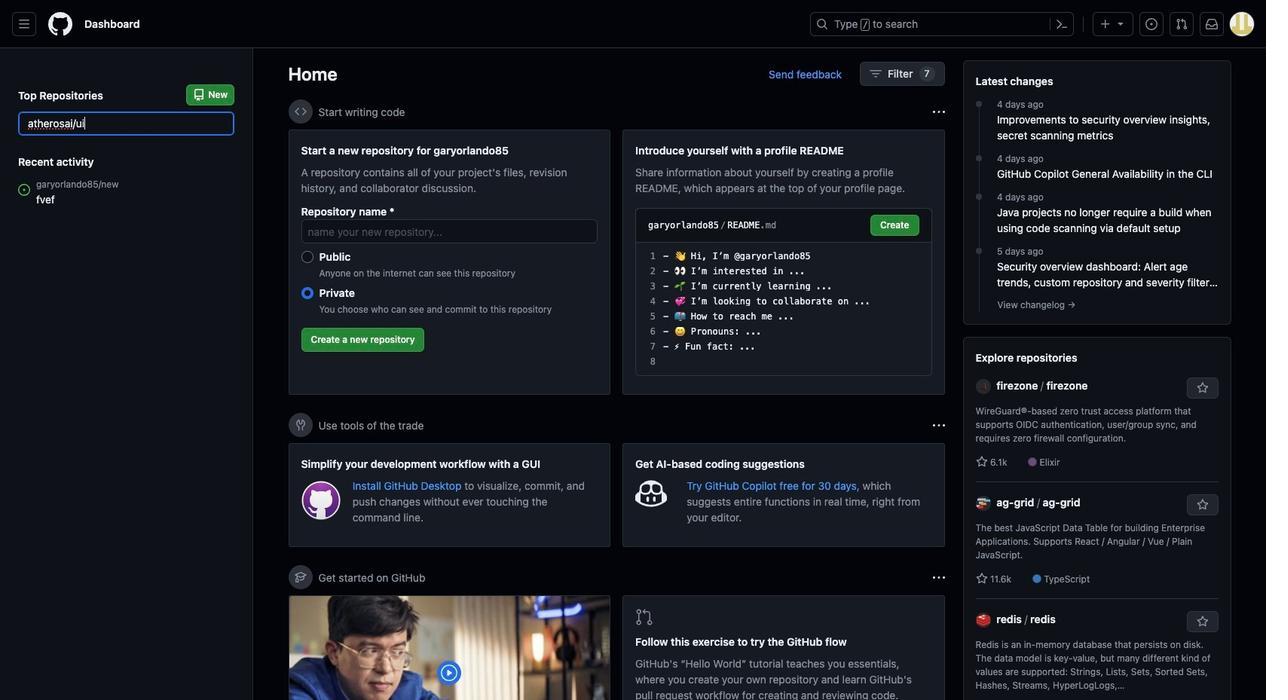 Task type: locate. For each thing, give the bounding box(es) containing it.
0 vertical spatial star this repository image
[[1197, 382, 1209, 394]]

why am i seeing this? image
[[933, 420, 945, 432], [933, 572, 945, 584]]

explore element
[[963, 60, 1232, 700]]

2 star this repository image from the top
[[1197, 499, 1209, 511]]

0 vertical spatial dot fill image
[[973, 152, 985, 164]]

git pull request image
[[1176, 18, 1188, 30], [636, 608, 654, 627]]

1 vertical spatial dot fill image
[[973, 191, 985, 203]]

0 vertical spatial git pull request image
[[1176, 18, 1188, 30]]

1 dot fill image from the top
[[973, 152, 985, 164]]

Top Repositories search field
[[18, 112, 234, 136]]

introduce yourself with a profile readme element
[[623, 130, 945, 395]]

play image
[[440, 664, 459, 682]]

dot fill image
[[973, 152, 985, 164], [973, 245, 985, 257]]

0 horizontal spatial git pull request image
[[636, 608, 654, 627]]

1 vertical spatial star this repository image
[[1197, 499, 1209, 511]]

1 why am i seeing this? image from the top
[[933, 420, 945, 432]]

code image
[[294, 106, 306, 118]]

what is github? image
[[289, 596, 610, 700]]

explore repositories navigation
[[963, 337, 1232, 700]]

None radio
[[301, 287, 313, 299]]

None submit
[[871, 215, 919, 236]]

command palette image
[[1056, 18, 1068, 30]]

name your new repository... text field
[[301, 219, 598, 244]]

why am i seeing this? image
[[933, 106, 945, 118]]

start a new repository element
[[288, 130, 611, 395]]

open issue image
[[18, 184, 30, 196]]

dot fill image
[[973, 98, 985, 110], [973, 191, 985, 203]]

star image
[[976, 573, 988, 585]]

1 vertical spatial why am i seeing this? image
[[933, 572, 945, 584]]

star this repository image
[[1197, 616, 1209, 628]]

why am i seeing this? image for try the github flow element
[[933, 572, 945, 584]]

2 why am i seeing this? image from the top
[[933, 572, 945, 584]]

2 dot fill image from the top
[[973, 245, 985, 257]]

star this repository image for @ag-grid profile image
[[1197, 499, 1209, 511]]

star this repository image
[[1197, 382, 1209, 394], [1197, 499, 1209, 511]]

0 vertical spatial dot fill image
[[973, 98, 985, 110]]

issue opened image
[[1146, 18, 1158, 30]]

git pull request image inside try the github flow element
[[636, 608, 654, 627]]

2 dot fill image from the top
[[973, 191, 985, 203]]

1 star this repository image from the top
[[1197, 382, 1209, 394]]

1 vertical spatial dot fill image
[[973, 245, 985, 257]]

0 vertical spatial why am i seeing this? image
[[933, 420, 945, 432]]

None radio
[[301, 251, 313, 263]]

simplify your development workflow with a gui element
[[288, 443, 611, 547]]

none radio inside the start a new repository element
[[301, 251, 313, 263]]

homepage image
[[48, 12, 72, 36]]

1 vertical spatial git pull request image
[[636, 608, 654, 627]]



Task type: describe. For each thing, give the bounding box(es) containing it.
star image
[[976, 456, 988, 468]]

star this repository image for '@firezone profile' image
[[1197, 382, 1209, 394]]

@ag-grid profile image
[[976, 496, 991, 511]]

filter image
[[870, 68, 882, 80]]

@redis profile image
[[976, 613, 991, 628]]

mortar board image
[[294, 571, 306, 584]]

Find a repository… text field
[[18, 112, 234, 136]]

try the github flow element
[[623, 596, 945, 700]]

why am i seeing this? image for get ai-based coding suggestions element
[[933, 420, 945, 432]]

none radio inside the start a new repository element
[[301, 287, 313, 299]]

triangle down image
[[1115, 17, 1127, 29]]

what is github? element
[[288, 596, 611, 700]]

get ai-based coding suggestions element
[[623, 443, 945, 547]]

1 dot fill image from the top
[[973, 98, 985, 110]]

@firezone profile image
[[976, 379, 991, 395]]

none submit inside introduce yourself with a profile readme element
[[871, 215, 919, 236]]

tools image
[[294, 419, 306, 431]]

plus image
[[1100, 18, 1112, 30]]

notifications image
[[1206, 18, 1218, 30]]

github desktop image
[[301, 481, 341, 520]]

1 horizontal spatial git pull request image
[[1176, 18, 1188, 30]]



Task type: vqa. For each thing, say whether or not it's contained in the screenshot.
GitHub,
no



